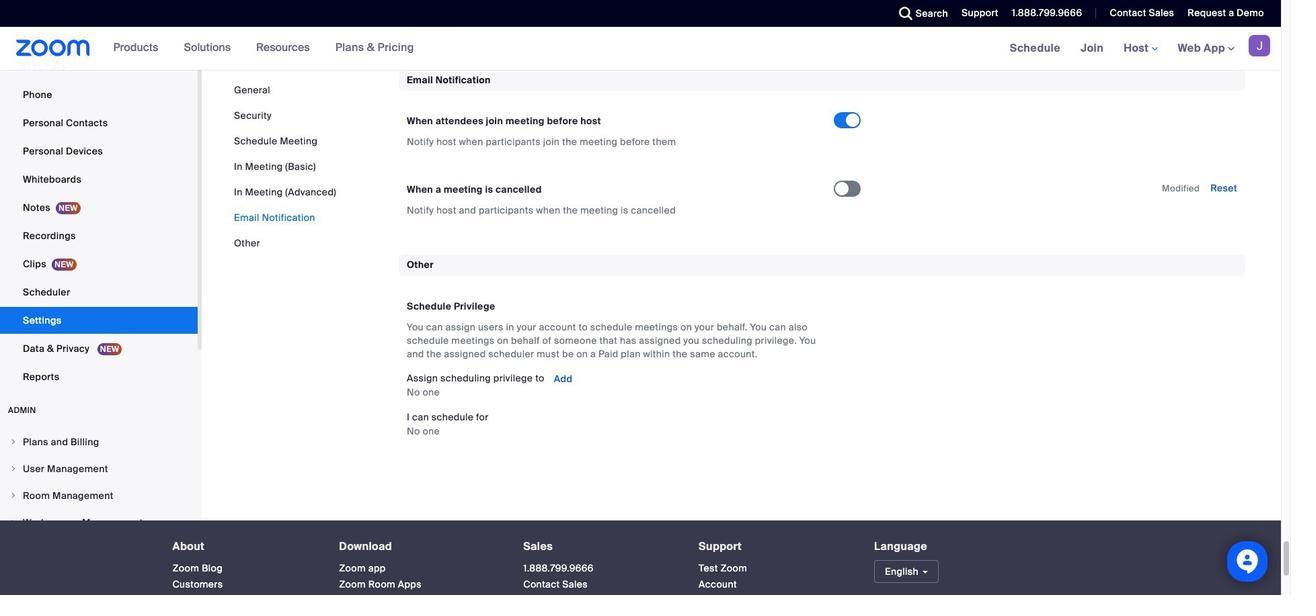 Task type: locate. For each thing, give the bounding box(es) containing it.
right image for 2nd menu item from the top
[[9, 465, 17, 473]]

2 heading from the left
[[339, 541, 499, 553]]

1 vertical spatial right image
[[9, 519, 17, 527]]

right image for third menu item
[[9, 492, 17, 500]]

1 right image from the top
[[9, 438, 17, 446]]

heading
[[173, 541, 315, 553], [339, 541, 499, 553], [523, 541, 675, 553], [699, 541, 850, 553]]

right image
[[9, 438, 17, 446], [9, 492, 17, 500]]

right image
[[9, 465, 17, 473], [9, 519, 17, 527]]

1 vertical spatial right image
[[9, 492, 17, 500]]

2 right image from the top
[[9, 519, 17, 527]]

banner
[[0, 27, 1281, 71]]

other element
[[399, 255, 1246, 462]]

admin menu menu
[[0, 430, 198, 596]]

1 heading from the left
[[173, 541, 315, 553]]

right image for 1st menu item
[[9, 438, 17, 446]]

menu item
[[0, 430, 198, 455], [0, 456, 198, 482], [0, 483, 198, 509], [0, 510, 198, 536]]

menu bar
[[234, 83, 336, 250]]

1 right image from the top
[[9, 465, 17, 473]]

2 right image from the top
[[9, 492, 17, 500]]

profile picture image
[[1249, 35, 1271, 57]]

0 vertical spatial right image
[[9, 465, 17, 473]]

0 vertical spatial right image
[[9, 438, 17, 446]]

zoom logo image
[[16, 40, 90, 57]]

email notification element
[[399, 70, 1246, 234]]



Task type: describe. For each thing, give the bounding box(es) containing it.
right image for first menu item from the bottom of the admin menu menu at left bottom
[[9, 519, 17, 527]]

3 heading from the left
[[523, 541, 675, 553]]

product information navigation
[[103, 27, 424, 70]]

2 menu item from the top
[[0, 456, 198, 482]]

side navigation navigation
[[0, 0, 202, 596]]

meetings navigation
[[1000, 27, 1281, 71]]

4 menu item from the top
[[0, 510, 198, 536]]

personal menu menu
[[0, 0, 198, 392]]

4 heading from the left
[[699, 541, 850, 553]]

3 menu item from the top
[[0, 483, 198, 509]]

1 menu item from the top
[[0, 430, 198, 455]]



Task type: vqa. For each thing, say whether or not it's contained in the screenshot.
first heading from the left
yes



